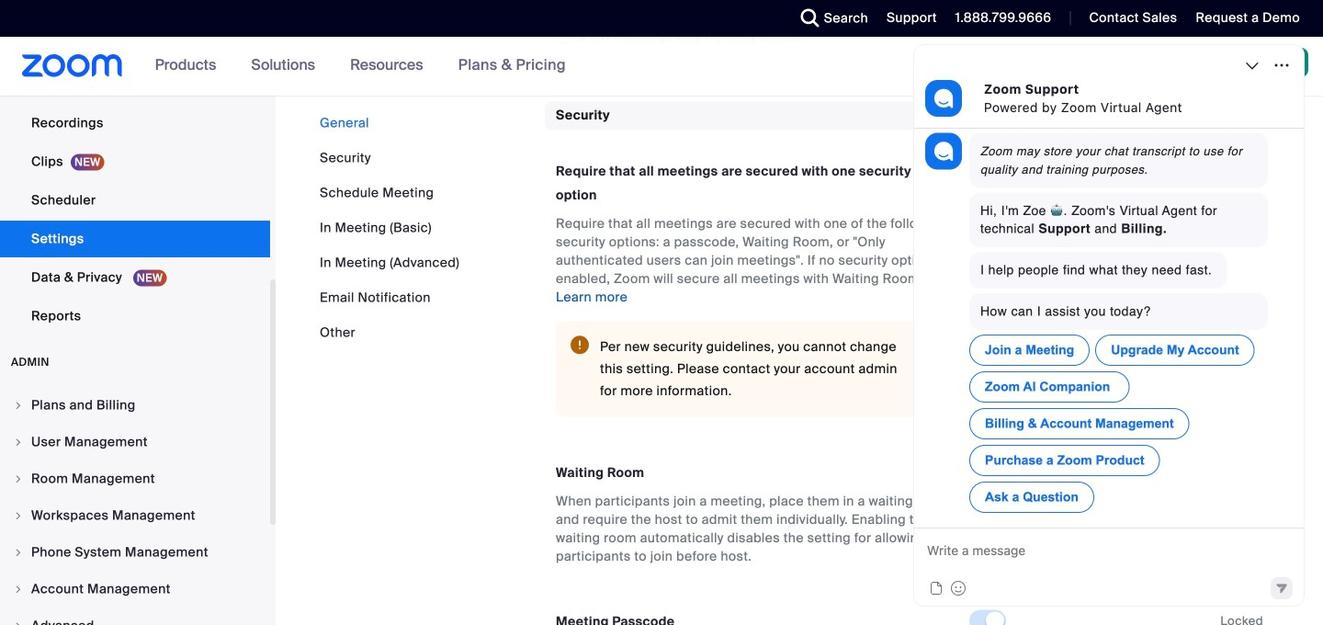 Task type: vqa. For each thing, say whether or not it's contained in the screenshot.
right icon to the bottom
yes



Task type: locate. For each thing, give the bounding box(es) containing it.
side navigation navigation
[[0, 0, 276, 625]]

admin menu menu
[[0, 388, 270, 625]]

personal menu menu
[[0, 0, 270, 336]]

2 right image from the top
[[13, 473, 24, 484]]

alert inside security element
[[556, 321, 970, 417]]

5 right image from the top
[[13, 621, 24, 625]]

menu item
[[0, 388, 270, 423], [0, 425, 270, 460], [0, 462, 270, 496], [0, 498, 270, 533], [0, 535, 270, 570], [0, 572, 270, 607], [0, 609, 270, 625]]

right image for 2nd menu item
[[13, 437, 24, 448]]

1 vertical spatial right image
[[13, 584, 24, 595]]

right image for 1st menu item from the bottom
[[13, 621, 24, 625]]

7 menu item from the top
[[0, 609, 270, 625]]

3 right image from the top
[[13, 510, 24, 521]]

right image for 2nd menu item from the bottom of the admin menu menu
[[13, 584, 24, 595]]

warning image
[[571, 336, 589, 354]]

1 right image from the top
[[13, 400, 24, 411]]

6 menu item from the top
[[0, 572, 270, 607]]

2 right image from the top
[[13, 584, 24, 595]]

banner
[[0, 37, 1324, 97]]

alert
[[556, 321, 970, 417]]

security element
[[545, 101, 1275, 625]]

1 right image from the top
[[13, 437, 24, 448]]

4 right image from the top
[[13, 547, 24, 558]]

0 vertical spatial right image
[[13, 437, 24, 448]]

right image for seventh menu item from the bottom
[[13, 400, 24, 411]]

right image for fifth menu item from the bottom of the admin menu menu
[[13, 473, 24, 484]]

menu bar
[[320, 114, 460, 342]]

right image
[[13, 400, 24, 411], [13, 473, 24, 484], [13, 510, 24, 521], [13, 547, 24, 558], [13, 621, 24, 625]]

right image
[[13, 437, 24, 448], [13, 584, 24, 595]]

3 menu item from the top
[[0, 462, 270, 496]]

product information navigation
[[141, 37, 580, 96]]



Task type: describe. For each thing, give the bounding box(es) containing it.
meetings navigation
[[939, 37, 1324, 97]]

5 menu item from the top
[[0, 535, 270, 570]]

1 menu item from the top
[[0, 388, 270, 423]]

4 menu item from the top
[[0, 498, 270, 533]]

right image for third menu item from the bottom
[[13, 547, 24, 558]]

right image for fourth menu item from the bottom of the admin menu menu
[[13, 510, 24, 521]]

zoom logo image
[[22, 54, 123, 77]]

2 menu item from the top
[[0, 425, 270, 460]]



